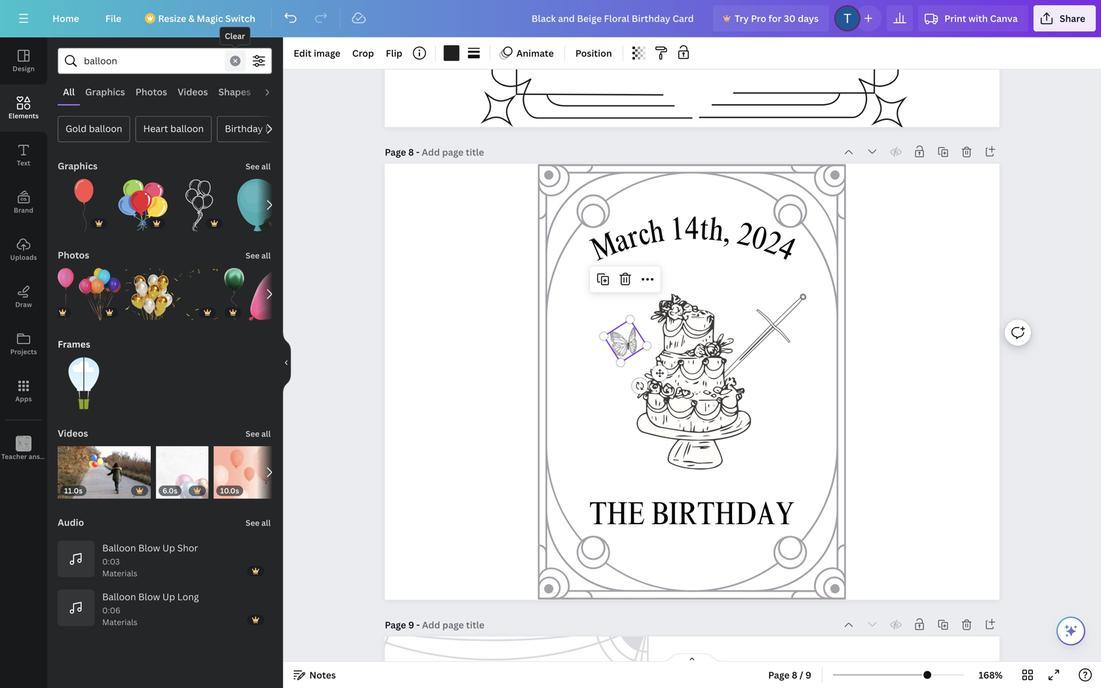 Task type: vqa. For each thing, say whether or not it's contained in the screenshot.
'while.'
no



Task type: locate. For each thing, give the bounding box(es) containing it.
2 blow from the top
[[138, 591, 160, 603]]

all for audio
[[262, 518, 271, 528]]

0 horizontal spatial 8
[[408, 146, 414, 158]]

0 horizontal spatial videos
[[58, 427, 88, 440]]

edit image
[[294, 47, 341, 59]]

balloon for heart balloon
[[170, 122, 204, 135]]

answer
[[29, 452, 52, 461]]

page
[[385, 146, 406, 158], [385, 619, 406, 631], [769, 669, 790, 682]]

materials down 0:03
[[102, 568, 137, 579]]

0 vertical spatial 9
[[408, 619, 414, 631]]

edit image button
[[288, 43, 346, 64]]

materials inside materials, 6 seconds "element"
[[102, 617, 137, 628]]

blow up materials, 3 seconds element
[[138, 542, 160, 554]]

1 horizontal spatial audio
[[261, 86, 288, 98]]

2 all from the top
[[262, 250, 271, 261]]

0 horizontal spatial audio
[[58, 516, 84, 529]]

-
[[416, 146, 420, 158], [417, 619, 420, 631]]

0 horizontal spatial photos button
[[56, 242, 91, 268]]

1 vertical spatial -
[[417, 619, 420, 631]]

projects
[[10, 347, 37, 356]]

blow up materials, 6 seconds "element"
[[138, 591, 160, 603]]

videos button
[[172, 79, 213, 104], [56, 420, 89, 446]]

Search elements search field
[[84, 49, 222, 73]]

1 see all button from the top
[[244, 153, 272, 179]]

red party balloon image
[[58, 179, 110, 231]]

see all button for photos
[[244, 242, 272, 268]]

photos button right uploads
[[56, 242, 91, 268]]

try
[[735, 12, 749, 25]]

apps
[[15, 395, 32, 404]]

all
[[262, 161, 271, 172], [262, 250, 271, 261], [262, 428, 271, 439], [262, 518, 271, 528]]

8 for /
[[792, 669, 798, 682]]

1 horizontal spatial photos button
[[130, 79, 172, 104]]

Design title text field
[[521, 5, 708, 31]]

smb industry silhouette frames hot air balloon image
[[58, 357, 110, 410]]

audio down 11.0s
[[58, 516, 84, 529]]

crop button
[[347, 43, 379, 64]]

0 horizontal spatial photos
[[58, 249, 89, 261]]

2 see all from the top
[[246, 250, 271, 261]]

0 vertical spatial photos
[[136, 86, 167, 98]]

heart balloon
[[143, 122, 204, 135]]

9
[[408, 619, 414, 631], [806, 669, 812, 682]]

videos up keys at the left bottom of the page
[[58, 427, 88, 440]]

1 vertical spatial up
[[162, 591, 175, 603]]

page left the /
[[769, 669, 790, 682]]

photos down search elements search box
[[136, 86, 167, 98]]

pink balloon image
[[249, 268, 310, 321]]

graphics button
[[80, 79, 130, 104], [56, 153, 99, 179]]

1 horizontal spatial videos button
[[172, 79, 213, 104]]

0 vertical spatial page
[[385, 146, 406, 158]]

1 see from the top
[[246, 161, 260, 172]]

1 all from the top
[[262, 161, 271, 172]]

see all up pink balloon image
[[246, 250, 271, 261]]

balloon right heart
[[170, 122, 204, 135]]

0 vertical spatial up
[[162, 542, 175, 554]]

3 all from the top
[[262, 428, 271, 439]]

0 vertical spatial blow
[[138, 542, 160, 554]]

4 see from the top
[[246, 518, 260, 528]]

audio button up balloons
[[256, 79, 293, 104]]

materials down '0:06'
[[102, 617, 137, 628]]

share button
[[1034, 5, 1096, 31]]

up left long
[[162, 591, 175, 603]]

3 see all button from the top
[[244, 420, 272, 446]]

materials inside materials, 3 seconds element
[[102, 568, 137, 579]]

4 see all button from the top
[[244, 509, 272, 536]]

magic
[[197, 12, 223, 25]]

see
[[246, 161, 260, 172], [246, 250, 260, 261], [246, 428, 260, 439], [246, 518, 260, 528]]

1 vertical spatial page
[[385, 619, 406, 631]]

videos
[[178, 86, 208, 98], [58, 427, 88, 440]]

3 see from the top
[[246, 428, 260, 439]]

see down 10.0s "group"
[[246, 518, 260, 528]]

heart
[[143, 122, 168, 135]]

3 see all from the top
[[246, 428, 271, 439]]

birthday balloons
[[225, 122, 303, 135]]

page 8 -
[[385, 146, 422, 158]]

page for page 9
[[385, 619, 406, 631]]

group
[[58, 171, 110, 231], [115, 171, 168, 231], [173, 171, 226, 231], [231, 179, 283, 231], [54, 260, 74, 321], [79, 260, 120, 321], [126, 260, 219, 321], [224, 260, 244, 321], [249, 268, 310, 321], [58, 349, 110, 410]]

balloon up 0:03
[[102, 542, 136, 554]]

graphics button down gold
[[56, 153, 99, 179]]

edit
[[294, 47, 312, 59]]

0 horizontal spatial 9
[[408, 619, 414, 631]]

balloon blow up long
[[102, 591, 199, 603]]

audio button
[[256, 79, 293, 104], [56, 509, 85, 536]]

2 see from the top
[[246, 250, 260, 261]]

2 balloon from the top
[[102, 591, 136, 603]]

file
[[105, 12, 121, 25]]

audio up balloons
[[261, 86, 288, 98]]

balloon for balloon blow up long
[[102, 591, 136, 603]]

uploads
[[10, 253, 37, 262]]

up for long
[[162, 591, 175, 603]]

switch
[[225, 12, 255, 25]]

audio button down 11.0s
[[56, 509, 85, 536]]

graphics right all
[[85, 86, 125, 98]]

blow for long
[[138, 591, 160, 603]]

2 see all button from the top
[[244, 242, 272, 268]]

0 vertical spatial materials
[[102, 568, 137, 579]]

1 horizontal spatial 9
[[806, 669, 812, 682]]

- for page 9 -
[[417, 619, 420, 631]]

2 up from the top
[[162, 591, 175, 603]]

balloon blow up shor
[[102, 542, 198, 554]]

for
[[769, 12, 782, 25]]

all for photos
[[262, 250, 271, 261]]

page left page title text field
[[385, 146, 406, 158]]

- left page title text field
[[416, 146, 420, 158]]

8 inside button
[[792, 669, 798, 682]]

floating party balloons image
[[79, 268, 120, 321]]

teacher answer keys
[[1, 452, 68, 461]]

- left page title text box
[[417, 619, 420, 631]]

1 see all from the top
[[246, 161, 271, 172]]

balloon for gold balloon
[[89, 122, 122, 135]]

notes button
[[288, 665, 341, 686]]

main menu bar
[[0, 0, 1101, 37]]

2 balloon from the left
[[170, 122, 204, 135]]

balloon up '0:06'
[[102, 591, 136, 603]]

#231f20 image
[[444, 45, 460, 61]]

animate
[[517, 47, 554, 59]]

6.0s
[[162, 486, 177, 496]]

1 blow from the top
[[138, 542, 160, 554]]

1 vertical spatial 9
[[806, 669, 812, 682]]

photos up pink air balloon image on the left
[[58, 249, 89, 261]]

11.0s group
[[58, 439, 151, 499]]

1 horizontal spatial audio button
[[256, 79, 293, 104]]

crop
[[352, 47, 374, 59]]

see all down 10.0s "group"
[[246, 518, 271, 528]]

the birthday
[[590, 501, 795, 534]]

all up 10.0s "group"
[[262, 428, 271, 439]]

resize & magic switch
[[158, 12, 255, 25]]

1 materials from the top
[[102, 568, 137, 579]]

graphics
[[85, 86, 125, 98], [58, 160, 98, 172]]

1 vertical spatial materials
[[102, 617, 137, 628]]

all down birthday balloons button
[[262, 161, 271, 172]]

up left shor
[[162, 542, 175, 554]]

0 vertical spatial videos button
[[172, 79, 213, 104]]

resize & magic switch button
[[137, 5, 266, 31]]

4 all from the top
[[262, 518, 271, 528]]

all down 10.0s "group"
[[262, 518, 271, 528]]

up for shor
[[162, 542, 175, 554]]

balloon
[[89, 122, 122, 135], [170, 122, 204, 135]]

1 balloon from the top
[[102, 542, 136, 554]]

clear
[[225, 30, 245, 41]]

0 vertical spatial graphics button
[[80, 79, 130, 104]]

file button
[[95, 5, 132, 31]]

photos
[[136, 86, 167, 98], [58, 249, 89, 261]]

see all button for videos
[[244, 420, 272, 446]]

see up pink balloon image
[[246, 250, 260, 261]]

videos button up heart balloon
[[172, 79, 213, 104]]

2 materials from the top
[[102, 617, 137, 628]]

1 vertical spatial videos button
[[56, 420, 89, 446]]

see all up 10.0s "group"
[[246, 428, 271, 439]]

graphics button right all
[[80, 79, 130, 104]]

Page title text field
[[422, 618, 486, 632]]

Page title text field
[[422, 145, 486, 159]]

design
[[13, 64, 35, 73]]

brand button
[[0, 179, 47, 226]]

11.0s
[[64, 486, 83, 496]]

audio
[[261, 86, 288, 98], [58, 516, 84, 529]]

shapes button
[[213, 79, 256, 104]]

photos button
[[130, 79, 172, 104], [56, 242, 91, 268]]

graphics down gold
[[58, 160, 98, 172]]

long
[[177, 591, 199, 603]]

1 vertical spatial 8
[[792, 669, 798, 682]]

blow
[[138, 542, 160, 554], [138, 591, 160, 603]]

balloons
[[265, 122, 303, 135]]

0 vertical spatial graphics
[[85, 86, 125, 98]]

1 vertical spatial photos
[[58, 249, 89, 261]]

keys
[[53, 452, 68, 461]]

- for page 8 -
[[416, 146, 420, 158]]

photos button down search elements search box
[[130, 79, 172, 104]]

1 vertical spatial blow
[[138, 591, 160, 603]]

see up 10.0s "group"
[[246, 428, 260, 439]]

see for photos
[[246, 250, 260, 261]]

balloon right gold
[[89, 122, 122, 135]]

0 horizontal spatial balloon
[[89, 122, 122, 135]]

canva
[[990, 12, 1018, 25]]

2 vertical spatial page
[[769, 669, 790, 682]]

0 vertical spatial 8
[[408, 146, 414, 158]]

see down birthday on the left of the page
[[246, 161, 260, 172]]

page left page title text box
[[385, 619, 406, 631]]

9 left page title text box
[[408, 619, 414, 631]]

image
[[314, 47, 341, 59]]

1 balloon from the left
[[89, 122, 122, 135]]

8 left page title text field
[[408, 146, 414, 158]]

1 vertical spatial balloon
[[102, 591, 136, 603]]

blow for shor
[[138, 542, 160, 554]]

all up pink balloon image
[[262, 250, 271, 261]]

1 up from the top
[[162, 542, 175, 554]]

8 left the /
[[792, 669, 798, 682]]

1 horizontal spatial balloon
[[170, 122, 204, 135]]

0 vertical spatial -
[[416, 146, 420, 158]]

see all down birthday balloons button
[[246, 161, 271, 172]]

0 vertical spatial audio button
[[256, 79, 293, 104]]

0 vertical spatial balloon
[[102, 542, 136, 554]]

shor
[[177, 542, 198, 554]]

all button
[[58, 79, 80, 104]]

print with canva button
[[919, 5, 1029, 31]]

teacher
[[1, 452, 27, 461]]

videos up heart balloon
[[178, 86, 208, 98]]

try pro for 30 days button
[[713, 5, 829, 31]]

videos button up keys at the left bottom of the page
[[56, 420, 89, 446]]

elements
[[8, 111, 39, 120]]

1 horizontal spatial videos
[[178, 86, 208, 98]]

notes
[[309, 669, 336, 682]]

up
[[162, 542, 175, 554], [162, 591, 175, 603]]

4 see all from the top
[[246, 518, 271, 528]]

1 vertical spatial audio button
[[56, 509, 85, 536]]

see all
[[246, 161, 271, 172], [246, 250, 271, 261], [246, 428, 271, 439], [246, 518, 271, 528]]

apps button
[[0, 368, 47, 415]]

1 horizontal spatial 8
[[792, 669, 798, 682]]

9 right the /
[[806, 669, 812, 682]]

8
[[408, 146, 414, 158], [792, 669, 798, 682]]

position button
[[570, 43, 617, 64]]



Task type: describe. For each thing, give the bounding box(es) containing it.
canva assistant image
[[1063, 624, 1079, 639]]

frames
[[58, 338, 90, 350]]

birthday balloons button
[[217, 116, 311, 142]]

text
[[17, 159, 30, 168]]

0:06 materials
[[102, 605, 137, 628]]

#231f20 image
[[444, 45, 460, 61]]

page for page 8
[[385, 146, 406, 158]]

gold balloon
[[66, 122, 122, 135]]

0 vertical spatial videos
[[178, 86, 208, 98]]

&
[[188, 12, 195, 25]]

1 vertical spatial graphics button
[[56, 153, 99, 179]]

page inside page 8 / 9 button
[[769, 669, 790, 682]]

see all for audio
[[246, 518, 271, 528]]

birthday
[[225, 122, 263, 135]]

print with canva
[[945, 12, 1018, 25]]

gold balloon button
[[58, 116, 130, 142]]

0 horizontal spatial videos button
[[56, 420, 89, 446]]

0:03
[[102, 556, 120, 567]]

6.0s group
[[156, 439, 208, 499]]

page 8 / 9
[[769, 669, 812, 682]]

0 horizontal spatial audio button
[[56, 509, 85, 536]]

draw
[[15, 300, 32, 309]]

30
[[784, 12, 796, 25]]

text button
[[0, 132, 47, 179]]

0:03 materials
[[102, 556, 137, 579]]

10.0s group
[[214, 446, 307, 499]]

shapes
[[218, 86, 251, 98]]

pro
[[751, 12, 767, 25]]

hide image
[[283, 331, 291, 394]]

print
[[945, 12, 967, 25]]

see all for videos
[[246, 428, 271, 439]]

see for graphics
[[246, 161, 260, 172]]

side panel tab list
[[0, 37, 68, 473]]

the
[[590, 501, 645, 534]]

position
[[576, 47, 612, 59]]

uploads button
[[0, 226, 47, 273]]

share
[[1060, 12, 1086, 25]]

1 horizontal spatial photos
[[136, 86, 167, 98]]

all
[[63, 86, 75, 98]]

materials, 3 seconds element
[[102, 556, 139, 579]]

materials for balloon blow up long
[[102, 617, 137, 628]]

try pro for 30 days
[[735, 12, 819, 25]]

1 vertical spatial photos button
[[56, 242, 91, 268]]

168%
[[979, 669, 1003, 682]]

brand
[[14, 206, 33, 215]]

floating green balloon image
[[224, 268, 244, 321]]

see for audio
[[246, 518, 260, 528]]

see all for photos
[[246, 250, 271, 261]]

10.0s
[[220, 486, 239, 496]]

all for graphics
[[262, 161, 271, 172]]

home
[[52, 12, 79, 25]]

gold
[[66, 122, 87, 135]]

flip button
[[381, 43, 408, 64]]

animate button
[[496, 43, 559, 64]]

design button
[[0, 37, 47, 85]]

8 for -
[[408, 146, 414, 158]]

show pages image
[[661, 653, 724, 664]]

birthday
[[652, 501, 795, 534]]

page 8 / 9 button
[[763, 665, 817, 686]]

see all button for graphics
[[244, 153, 272, 179]]

resize
[[158, 12, 186, 25]]

0 vertical spatial photos button
[[130, 79, 172, 104]]

balloons image
[[115, 179, 168, 231]]

see all button for audio
[[244, 509, 272, 536]]

balloon for balloon blow up shor
[[102, 542, 136, 554]]

materials, 6 seconds element
[[102, 604, 139, 628]]

1 vertical spatial videos
[[58, 427, 88, 440]]

with
[[969, 12, 988, 25]]

all for videos
[[262, 428, 271, 439]]

1 vertical spatial audio
[[58, 516, 84, 529]]

projects button
[[0, 321, 47, 368]]

balloon of celebration design image
[[231, 179, 283, 231]]

9 inside page 8 / 9 button
[[806, 669, 812, 682]]

flip
[[386, 47, 403, 59]]

page 9 -
[[385, 619, 422, 631]]

heart balloon button
[[135, 116, 212, 142]]

;
[[23, 453, 25, 461]]

materials for balloon blow up shor
[[102, 568, 137, 579]]

168% button
[[970, 665, 1012, 686]]

0 vertical spatial audio
[[261, 86, 288, 98]]

silver gold balloons image
[[126, 268, 219, 321]]

days
[[798, 12, 819, 25]]

pink air balloon image
[[58, 268, 74, 321]]

home link
[[42, 5, 90, 31]]

elements button
[[0, 85, 47, 132]]

see for videos
[[246, 428, 260, 439]]

see all for graphics
[[246, 161, 271, 172]]

1 vertical spatial graphics
[[58, 160, 98, 172]]

0:06
[[102, 605, 120, 616]]

/
[[800, 669, 804, 682]]

draw button
[[0, 273, 47, 321]]



